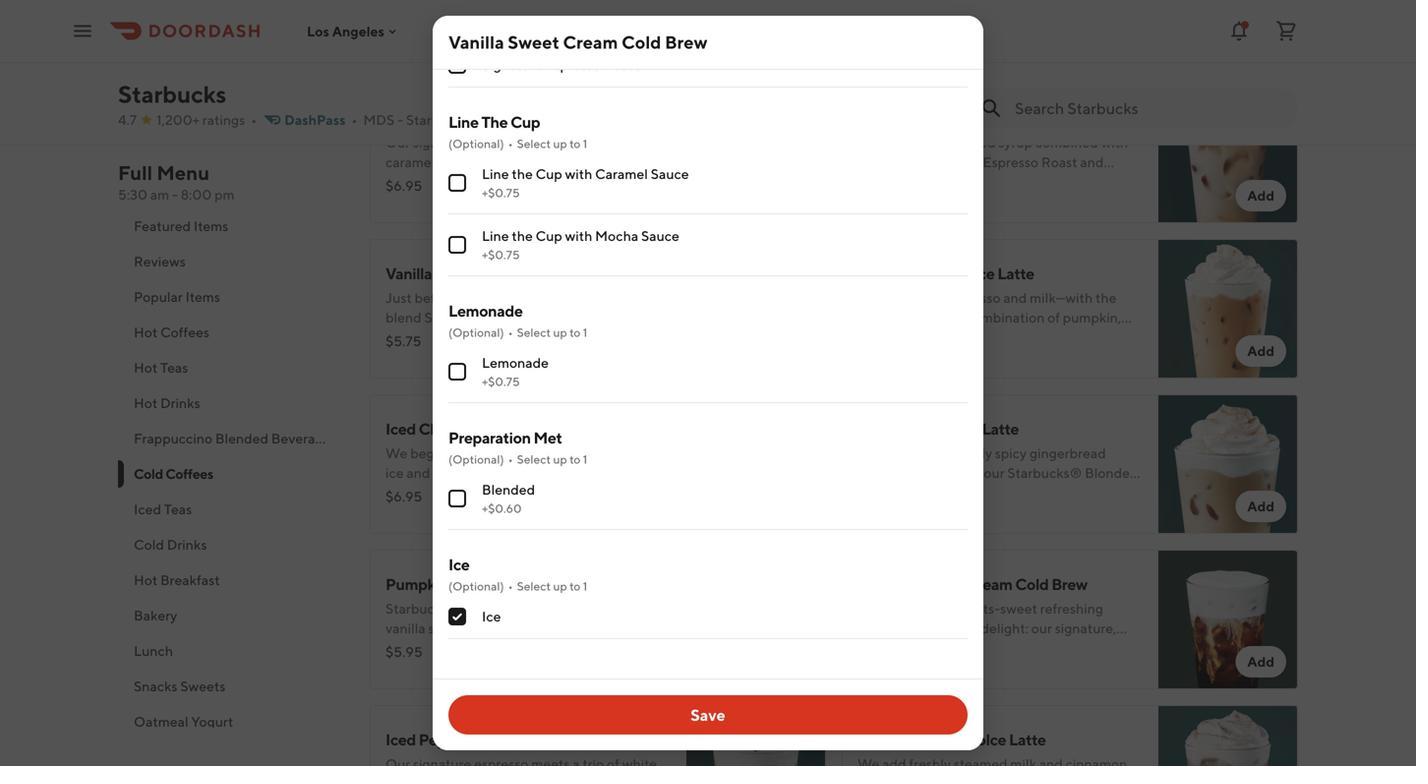 Task type: describe. For each thing, give the bounding box(es) containing it.
blonde inside iced sugar cookie almondmilk latte sugar cookie-flavored syrup combined with starbucks® blonde espresso roast and almondmilk over ice, topped with red and green sprinkles.
[[935, 154, 980, 170]]

the
[[481, 113, 508, 131]]

cinnamon
[[891, 730, 963, 749]]

more
[[621, 174, 653, 190]]

- inside full menu 5:30 am - 8:00 pm
[[172, 186, 178, 203]]

am
[[150, 186, 169, 203]]

vanilla sweet cream cold brew image
[[687, 239, 826, 379]]

roast for blonde espresso roast
[[588, 12, 624, 29]]

iced peppermint white chocolate mocha image
[[687, 705, 826, 766]]

starbucks® inside iced sugar cookie almondmilk latte sugar cookie-flavored syrup combined with starbucks® blonde espresso roast and almondmilk over ice, topped with red and green sprinkles.
[[858, 154, 932, 170]]

frappuccino blended beverages
[[134, 430, 337, 447]]

notification bell image
[[1228, 19, 1251, 43]]

pumpkin cream cold brew starbucks® cold brew sweetened with vanilla syrup and topped with pumpkin cream cold foam and a dusting of pumpkin-spice topping.
[[386, 575, 667, 676]]

signature
[[413, 134, 472, 150]]

• right 'ratings'
[[251, 112, 257, 128]]

ice
[[567, 134, 585, 150]]

$5.95
[[386, 644, 423, 660]]

drinks for hot drinks
[[160, 395, 200, 411]]

sprinkles.
[[897, 193, 955, 210]]

1 brulée from the top
[[438, 154, 478, 170]]

items for popular items
[[185, 289, 220, 305]]

line for line the cup
[[449, 113, 479, 131]]

+$0.75 inside lemonade +$0.75
[[482, 375, 520, 389]]

ice,
[[964, 174, 986, 190]]

peppermint
[[419, 730, 502, 749]]

$6.95 for iced caramel brulée latte
[[386, 178, 422, 194]]

white
[[504, 730, 548, 749]]

0 vertical spatial pumpkin
[[891, 264, 954, 283]]

blended +$0.60
[[482, 481, 535, 515]]

vanilla inside 'dialog'
[[449, 31, 504, 53]]

lunch
[[134, 643, 173, 659]]

preparation met group
[[449, 427, 968, 530]]

latte for iced caramel brulée latte our signature espresso, milk, ice and rich caramel brulée sauce finished with whipped cream and a supreme topping of even more caramel brulée bits.
[[529, 109, 565, 127]]

(optional) inside ice (optional) • select up to 1
[[449, 579, 504, 593]]

mocha for chocolate
[[625, 730, 673, 749]]

salted caramel cream cold brew
[[858, 575, 1088, 594]]

line for line the cup with mocha sauce
[[482, 228, 509, 244]]

(optional) inside the line the cup (optional) • select up to 1
[[449, 137, 504, 150]]

flavored
[[944, 134, 996, 150]]

iced for iced caramel brulée latte our signature espresso, milk, ice and rich caramel brulée sauce finished with whipped cream and a supreme topping of even more caramel brulée bits.
[[386, 109, 416, 127]]

bits.
[[481, 193, 507, 210]]

rich
[[614, 134, 638, 150]]

los angeles button
[[307, 23, 400, 39]]

• inside the line the cup (optional) • select up to 1
[[508, 137, 513, 150]]

$5.45
[[386, 22, 423, 38]]

of inside iced caramel brulée latte our signature espresso, milk, ice and rich caramel brulée sauce finished with whipped cream and a supreme topping of even more caramel brulée bits.
[[572, 174, 585, 190]]

hot breakfast
[[134, 572, 220, 588]]

cold inside 'dialog'
[[622, 31, 661, 53]]

0 vertical spatial sugar
[[891, 109, 931, 127]]

caramel inside the 'line the cup with caramel sauce +$0.75'
[[595, 166, 648, 182]]

bakery
[[134, 607, 177, 624]]

1 inside preparation met (optional) • select up to 1
[[583, 452, 588, 466]]

almondmilk
[[986, 109, 1071, 127]]

select inside preparation met (optional) • select up to 1
[[517, 452, 551, 466]]

full menu 5:30 am - 8:00 pm
[[118, 161, 235, 203]]

line the cup group
[[449, 111, 968, 276]]

iced for iced pumpkin spice latte
[[858, 264, 888, 283]]

combined
[[1036, 134, 1098, 150]]

iced for iced gingerbread latte
[[858, 420, 888, 438]]

espresso,
[[474, 134, 532, 150]]

+$0.60
[[482, 502, 522, 515]]

cream inside pumpkin cream cold brew starbucks® cold brew sweetened with vanilla syrup and topped with pumpkin cream cold foam and a dusting of pumpkin-spice topping.
[[451, 575, 498, 594]]

syrup inside pumpkin cream cold brew starbucks® cold brew sweetened with vanilla syrup and topped with pumpkin cream cold foam and a dusting of pumpkin-spice topping.
[[428, 620, 463, 636]]

ice group
[[449, 554, 968, 639]]

iced gingerbread latte image
[[1159, 394, 1298, 534]]

full
[[118, 161, 153, 184]]

coffees for cold coffees
[[165, 466, 213, 482]]

• left 1.5
[[476, 112, 482, 128]]

dolce
[[966, 730, 1006, 749]]

latte right 'gingerbread'
[[982, 420, 1019, 438]]

add button for iced pumpkin spice latte
[[1236, 335, 1287, 367]]

roast inside iced sugar cookie almondmilk latte sugar cookie-flavored syrup combined with starbucks® blonde espresso roast and almondmilk over ice, topped with red and green sprinkles.
[[1042, 154, 1078, 170]]

mds - starbucks • 1.5 mi
[[363, 112, 525, 128]]

1,200+ ratings •
[[157, 112, 257, 128]]

+$0.75 for line the cup with caramel sauce
[[482, 186, 520, 200]]

up inside the line the cup (optional) • select up to 1
[[553, 137, 567, 150]]

sweet inside 'dialog'
[[508, 31, 560, 53]]

iced peppermint white chocolate mocha
[[386, 730, 673, 749]]

1 add button from the top
[[1236, 25, 1287, 56]]

vanilla sweet cream cold brew inside 'dialog'
[[449, 31, 708, 53]]

add for iced gingerbread latte
[[1248, 498, 1275, 514]]

pumpkin-
[[552, 640, 613, 656]]

milk,
[[535, 134, 564, 150]]

caramel for salted
[[905, 575, 963, 594]]

topped inside pumpkin cream cold brew starbucks® cold brew sweetened with vanilla syrup and topped with pumpkin cream cold foam and a dusting of pumpkin-spice topping.
[[492, 620, 537, 636]]

of inside pumpkin cream cold brew starbucks® cold brew sweetened with vanilla syrup and topped with pumpkin cream cold foam and a dusting of pumpkin-spice topping.
[[536, 640, 549, 656]]

up inside preparation met (optional) • select up to 1
[[553, 452, 567, 466]]

syrup inside iced sugar cookie almondmilk latte sugar cookie-flavored syrup combined with starbucks® blonde espresso roast and almondmilk over ice, topped with red and green sprinkles.
[[999, 134, 1033, 150]]

cold drinks button
[[118, 527, 346, 563]]

and right red
[[1090, 174, 1114, 190]]

line the cup (optional) • select up to 1
[[449, 113, 588, 150]]

• inside preparation met (optional) • select up to 1
[[508, 452, 513, 466]]

latte for iced chestnut praline latte
[[539, 420, 575, 438]]

teas for hot teas
[[160, 360, 188, 376]]

open menu image
[[71, 19, 94, 43]]

blonde inside the vanilla sweet cream cold brew 'dialog'
[[482, 12, 527, 29]]

reviews button
[[118, 244, 346, 279]]

pumpkin inside pumpkin cream cold brew starbucks® cold brew sweetened with vanilla syrup and topped with pumpkin cream cold foam and a dusting of pumpkin-spice topping.
[[386, 575, 448, 594]]

ratings
[[202, 112, 245, 128]]

vanilla
[[386, 620, 426, 636]]

1 inside the line the cup (optional) • select up to 1
[[583, 137, 588, 150]]

hot for hot teas
[[134, 360, 158, 376]]

breakfast
[[160, 572, 220, 588]]

sweetened
[[531, 600, 600, 617]]

sauce
[[481, 154, 517, 170]]

sweets
[[180, 678, 226, 694]]

line the cup with caramel sauce +$0.75
[[482, 166, 689, 200]]

with inside line the cup with mocha sauce +$0.75
[[565, 228, 592, 244]]

lunch button
[[118, 633, 346, 669]]

even
[[588, 174, 618, 190]]

hot breakfast button
[[118, 563, 346, 598]]

Ice checkbox
[[449, 608, 466, 626]]

our
[[386, 134, 410, 150]]

up inside ice (optional) • select up to 1
[[553, 579, 567, 593]]

iced teas button
[[118, 492, 346, 527]]

lemonade group
[[449, 300, 968, 403]]

topping
[[521, 174, 569, 190]]

cold inside button
[[134, 537, 164, 553]]

hot for hot breakfast
[[134, 572, 158, 588]]

hot teas
[[134, 360, 188, 376]]

pumpkin cream cold brew image
[[687, 550, 826, 689]]

hot for hot coffees
[[134, 324, 158, 340]]

snacks
[[134, 678, 178, 694]]

cup for line the cup with caramel sauce
[[536, 166, 562, 182]]

blended inside button
[[215, 430, 269, 447]]

dusting
[[486, 640, 533, 656]]

mds
[[363, 112, 395, 128]]

pm
[[214, 186, 235, 203]]

iced cinnamon dolce latte image
[[1159, 705, 1298, 766]]

signature
[[482, 57, 543, 73]]

dashpass
[[284, 112, 346, 128]]

cookie
[[934, 109, 984, 127]]

topped inside iced sugar cookie almondmilk latte sugar cookie-flavored syrup combined with starbucks® blonde espresso roast and almondmilk over ice, topped with red and green sprinkles.
[[988, 174, 1034, 190]]

with inside iced caramel brulée latte our signature espresso, milk, ice and rich caramel brulée sauce finished with whipped cream and a supreme topping of even more caramel brulée bits.
[[572, 154, 600, 170]]

spice
[[613, 640, 645, 656]]

2 caramel from the top
[[386, 193, 435, 210]]

frappuccino
[[134, 430, 213, 447]]

and right foam
[[450, 640, 474, 656]]

Signature Espresso Roast checkbox
[[449, 56, 466, 74]]

a for caramel
[[453, 174, 461, 190]]

add for iced sugar cookie almondmilk latte
[[1248, 187, 1275, 204]]

add button for iced gingerbread latte
[[1236, 491, 1287, 522]]

brulée
[[480, 109, 526, 127]]

cream inside pumpkin cream cold brew starbucks® cold brew sweetened with vanilla syrup and topped with pumpkin cream cold foam and a dusting of pumpkin-spice topping.
[[628, 620, 667, 636]]

to inside the line the cup (optional) • select up to 1
[[570, 137, 581, 150]]

1 inside lemonade (optional) • select up to 1
[[583, 326, 588, 339]]

blended inside preparation met group
[[482, 481, 535, 498]]

1 inside ice (optional) • select up to 1
[[583, 579, 588, 593]]

espresso inside iced sugar cookie almondmilk latte sugar cookie-flavored syrup combined with starbucks® blonde espresso roast and almondmilk over ice, topped with red and green sprinkles.
[[983, 154, 1039, 170]]

line the cup with mocha sauce +$0.75
[[482, 228, 680, 262]]

Item Search search field
[[1015, 97, 1283, 119]]

iced pumpkin spice latte
[[858, 264, 1034, 283]]

chocolate
[[551, 730, 623, 749]]

cold coffees
[[134, 466, 213, 482]]

oatmeal yogurt
[[134, 714, 233, 730]]

1 caramel from the top
[[386, 154, 435, 170]]

cold
[[386, 640, 413, 656]]

green
[[858, 193, 894, 210]]

the for line the cup with mocha sauce
[[512, 228, 533, 244]]

lemonade for lemonade (optional) • select up to 1
[[449, 301, 523, 320]]

iced for iced peppermint white chocolate mocha
[[386, 730, 416, 749]]

ice for ice (optional) • select up to 1
[[449, 555, 470, 574]]



Task type: locate. For each thing, give the bounding box(es) containing it.
1 vertical spatial blended
[[482, 481, 535, 498]]

iced caramel brulée latte our signature espresso, milk, ice and rich caramel brulée sauce finished with whipped cream and a supreme topping of even more caramel brulée bits.
[[386, 109, 657, 210]]

1 vertical spatial drinks
[[167, 537, 207, 553]]

2 add from the top
[[1248, 187, 1275, 204]]

line inside line the cup with mocha sauce +$0.75
[[482, 228, 509, 244]]

sugar up almondmilk
[[858, 134, 894, 150]]

up down 'met'
[[553, 452, 567, 466]]

reviews
[[134, 253, 186, 270]]

0 vertical spatial drinks
[[160, 395, 200, 411]]

pumpkin
[[570, 620, 625, 636]]

drinks up the breakfast
[[167, 537, 207, 553]]

1,200+
[[157, 112, 200, 128]]

starbucks up 1,200+
[[118, 80, 226, 108]]

1 horizontal spatial cream
[[628, 620, 667, 636]]

foam
[[415, 640, 447, 656]]

1 vertical spatial of
[[536, 640, 549, 656]]

1 vertical spatial syrup
[[428, 620, 463, 636]]

iced down green
[[858, 264, 888, 283]]

0 vertical spatial items
[[194, 218, 228, 234]]

0 horizontal spatial topped
[[492, 620, 537, 636]]

snacks sweets
[[134, 678, 226, 694]]

iced for iced sugar cookie almondmilk latte sugar cookie-flavored syrup combined with starbucks® blonde espresso roast and almondmilk over ice, topped with red and green sprinkles.
[[858, 109, 888, 127]]

(optional) inside lemonade (optional) • select up to 1
[[449, 326, 504, 339]]

add for iced pumpkin spice latte
[[1248, 343, 1275, 359]]

2 +$0.75 from the top
[[482, 248, 520, 262]]

ice for ice
[[482, 608, 501, 625]]

1 $6.95 from the top
[[386, 178, 422, 194]]

1 up from the top
[[553, 137, 567, 150]]

items
[[194, 218, 228, 234], [185, 289, 220, 305]]

sauce inside the 'line the cup with caramel sauce +$0.75'
[[651, 166, 689, 182]]

blended up +$0.60
[[482, 481, 535, 498]]

1 add from the top
[[1248, 32, 1275, 48]]

1.5
[[490, 112, 507, 128]]

0 horizontal spatial cream
[[386, 174, 424, 190]]

+$0.75 for line the cup with mocha sauce
[[482, 248, 520, 262]]

lemonade down lemonade (optional) • select up to 1
[[482, 355, 549, 371]]

0 horizontal spatial a
[[453, 174, 461, 190]]

select inside ice (optional) • select up to 1
[[517, 579, 551, 593]]

0 vertical spatial -
[[397, 112, 403, 128]]

iced caffè latte image
[[687, 0, 826, 68]]

sauce inside line the cup with mocha sauce +$0.75
[[641, 228, 680, 244]]

cream inside 'dialog'
[[563, 31, 618, 53]]

iced inside iced sugar cookie almondmilk latte sugar cookie-flavored syrup combined with starbucks® blonde espresso roast and almondmilk over ice, topped with red and green sprinkles.
[[858, 109, 888, 127]]

4 hot from the top
[[134, 572, 158, 588]]

1 to from the top
[[570, 137, 581, 150]]

iced inside button
[[134, 501, 161, 517]]

0 vertical spatial of
[[572, 174, 585, 190]]

cold drinks
[[134, 537, 207, 553]]

lemonade
[[449, 301, 523, 320], [482, 355, 549, 371]]

add button for iced sugar cookie almondmilk latte
[[1236, 180, 1287, 211]]

popular items
[[134, 289, 220, 305]]

the for line the cup with caramel sauce
[[512, 166, 533, 182]]

2 brulée from the top
[[438, 193, 478, 210]]

drinks for cold drinks
[[167, 537, 207, 553]]

+$0.75 inside the 'line the cup with caramel sauce +$0.75'
[[482, 186, 520, 200]]

1 vertical spatial the
[[512, 228, 533, 244]]

cold
[[622, 31, 661, 53], [531, 264, 564, 283], [134, 466, 163, 482], [134, 537, 164, 553], [500, 575, 534, 594], [1015, 575, 1049, 594], [463, 600, 493, 617]]

iced pumpkin spice latte image
[[1159, 239, 1298, 379]]

the inside line the cup with mocha sauce +$0.75
[[512, 228, 533, 244]]

iced for iced cinnamon dolce latte
[[858, 730, 888, 749]]

2 hot from the top
[[134, 360, 158, 376]]

(optional) up ice option
[[449, 579, 504, 593]]

$6.95 down our
[[386, 178, 422, 194]]

preparation
[[449, 428, 531, 447]]

caramel inside iced caramel brulée latte our signature espresso, milk, ice and rich caramel brulée sauce finished with whipped cream and a supreme topping of even more caramel brulée bits.
[[419, 109, 477, 127]]

0 horizontal spatial blended
[[215, 430, 269, 447]]

caramel for iced
[[419, 109, 477, 127]]

1 horizontal spatial pumpkin
[[891, 264, 954, 283]]

pumpkin
[[891, 264, 954, 283], [386, 575, 448, 594]]

1 horizontal spatial -
[[397, 112, 403, 128]]

select inside lemonade (optional) • select up to 1
[[517, 326, 551, 339]]

0 vertical spatial vanilla sweet cream cold brew
[[449, 31, 708, 53]]

4 1 from the top
[[583, 579, 588, 593]]

cup for line the cup
[[511, 113, 540, 131]]

latte for iced cinnamon dolce latte
[[1009, 730, 1046, 749]]

3 to from the top
[[570, 452, 581, 466]]

of left even
[[572, 174, 585, 190]]

$6.95 down chestnut
[[386, 488, 422, 505]]

to
[[570, 137, 581, 150], [570, 326, 581, 339], [570, 452, 581, 466], [570, 579, 581, 593]]

1 hot from the top
[[134, 324, 158, 340]]

(optional) up lemonade +$0.75
[[449, 326, 504, 339]]

syrup down almondmilk
[[999, 134, 1033, 150]]

coffees inside button
[[160, 324, 210, 340]]

los
[[307, 23, 329, 39]]

0 vertical spatial lemonade
[[449, 301, 523, 320]]

iced inside iced caramel brulée latte our signature espresso, milk, ice and rich caramel brulée sauce finished with whipped cream and a supreme topping of even more caramel brulée bits.
[[386, 109, 416, 127]]

latte up combined
[[1074, 109, 1111, 127]]

0 vertical spatial coffees
[[160, 324, 210, 340]]

blended down hot drinks button
[[215, 430, 269, 447]]

cup down milk,
[[536, 166, 562, 182]]

select inside the line the cup (optional) • select up to 1
[[517, 137, 551, 150]]

1 vertical spatial +$0.75
[[482, 248, 520, 262]]

(optional) down the
[[449, 137, 504, 150]]

8:00
[[181, 186, 212, 203]]

sugar up cookie-
[[891, 109, 931, 127]]

3 hot from the top
[[134, 395, 158, 411]]

1 the from the top
[[512, 166, 533, 182]]

+$0.75 down the bits.
[[482, 248, 520, 262]]

1 vertical spatial coffees
[[165, 466, 213, 482]]

sweet up lemonade (optional) • select up to 1
[[435, 264, 478, 283]]

1 1 from the top
[[583, 137, 588, 150]]

1 select from the top
[[517, 137, 551, 150]]

vanilla
[[449, 31, 504, 53], [386, 264, 432, 283]]

0 vertical spatial topped
[[988, 174, 1034, 190]]

(optional) down the preparation at the bottom of page
[[449, 452, 504, 466]]

1 vertical spatial topped
[[492, 620, 537, 636]]

starbucks® inside pumpkin cream cold brew starbucks® cold brew sweetened with vanilla syrup and topped with pumpkin cream cold foam and a dusting of pumpkin-spice topping.
[[386, 600, 460, 617]]

1 vertical spatial a
[[476, 640, 484, 656]]

iced left peppermint
[[386, 730, 416, 749]]

2 vertical spatial caramel
[[905, 575, 963, 594]]

hot inside hot teas button
[[134, 360, 158, 376]]

0 vertical spatial mocha
[[595, 228, 639, 244]]

3 add from the top
[[1248, 343, 1275, 359]]

1 vertical spatial vanilla sweet cream cold brew
[[386, 264, 603, 283]]

0 vertical spatial blonde
[[482, 12, 527, 29]]

1 vertical spatial items
[[185, 289, 220, 305]]

3 1 from the top
[[583, 452, 588, 466]]

iced for iced chestnut praline latte
[[386, 420, 416, 438]]

up
[[553, 137, 567, 150], [553, 326, 567, 339], [553, 452, 567, 466], [553, 579, 567, 593]]

vanilla down blonde espresso roast checkbox
[[449, 31, 504, 53]]

cup right 1.5
[[511, 113, 540, 131]]

signature espresso roast
[[482, 57, 640, 73]]

save button
[[449, 695, 968, 735]]

starbucks up the signature at top left
[[406, 112, 468, 128]]

latte right praline
[[539, 420, 575, 438]]

mocha right chocolate
[[625, 730, 673, 749]]

2 $6.95 from the top
[[386, 488, 422, 505]]

mocha for with
[[595, 228, 639, 244]]

espresso for blonde
[[530, 12, 586, 29]]

iced caffè americano image
[[1159, 0, 1298, 68]]

1 vertical spatial brulée
[[438, 193, 478, 210]]

• down the preparation at the bottom of page
[[508, 452, 513, 466]]

• up the sauce
[[508, 137, 513, 150]]

to inside lemonade (optional) • select up to 1
[[570, 326, 581, 339]]

roast for signature espresso roast
[[604, 57, 640, 73]]

whipped
[[602, 154, 657, 170]]

espresso down blonde espresso roast
[[545, 57, 601, 73]]

4 (optional) from the top
[[449, 579, 504, 593]]

1 vertical spatial $6.95
[[386, 488, 422, 505]]

• inside ice (optional) • select up to 1
[[508, 579, 513, 593]]

syrup up foam
[[428, 620, 463, 636]]

items for featured items
[[194, 218, 228, 234]]

featured items button
[[118, 209, 346, 244]]

0 vertical spatial +$0.75
[[482, 186, 520, 200]]

iced cinnamon dolce latte
[[858, 730, 1046, 749]]

up up finished
[[553, 137, 567, 150]]

cream inside iced caramel brulée latte our signature espresso, milk, ice and rich caramel brulée sauce finished with whipped cream and a supreme topping of even more caramel brulée bits.
[[386, 174, 424, 190]]

• left 'mds'
[[352, 112, 357, 128]]

1 +$0.75 from the top
[[482, 186, 520, 200]]

oatmeal
[[134, 714, 188, 730]]

vanilla sweet cream cold brew up signature espresso roast in the top of the page
[[449, 31, 708, 53]]

a inside pumpkin cream cold brew starbucks® cold brew sweetened with vanilla syrup and topped with pumpkin cream cold foam and a dusting of pumpkin-spice topping.
[[476, 640, 484, 656]]

0 vertical spatial caramel
[[419, 109, 477, 127]]

line
[[449, 113, 479, 131], [482, 166, 509, 182], [482, 228, 509, 244]]

starbucks® up vanilla
[[386, 600, 460, 617]]

topped up dusting
[[492, 620, 537, 636]]

0 vertical spatial syrup
[[999, 134, 1033, 150]]

iced left chestnut
[[386, 420, 416, 438]]

add button
[[1236, 25, 1287, 56], [1236, 180, 1287, 211], [1236, 335, 1287, 367], [1236, 491, 1287, 522], [1236, 646, 1287, 678]]

cream
[[563, 31, 618, 53], [481, 264, 528, 283], [451, 575, 498, 594], [966, 575, 1013, 594]]

1 vertical spatial caramel
[[386, 193, 435, 210]]

pumpkin up vanilla
[[386, 575, 448, 594]]

iced
[[386, 109, 416, 127], [858, 109, 888, 127], [858, 264, 888, 283], [386, 420, 416, 438], [858, 420, 888, 438], [134, 501, 161, 517], [386, 730, 416, 749], [858, 730, 888, 749]]

teas inside iced teas button
[[164, 501, 192, 517]]

latte right spice
[[998, 264, 1034, 283]]

lemonade (optional) • select up to 1
[[449, 301, 588, 339]]

lemonade inside lemonade (optional) • select up to 1
[[449, 301, 523, 320]]

0 horizontal spatial of
[[536, 640, 549, 656]]

0 horizontal spatial starbucks
[[118, 80, 226, 108]]

• up lemonade +$0.75
[[508, 326, 513, 339]]

0 horizontal spatial syrup
[[428, 620, 463, 636]]

of right dusting
[[536, 640, 549, 656]]

1 vertical spatial cream
[[628, 620, 667, 636]]

teas for iced teas
[[164, 501, 192, 517]]

2 vertical spatial cup
[[536, 228, 562, 244]]

(optional) inside preparation met (optional) • select up to 1
[[449, 452, 504, 466]]

cream up spice
[[628, 620, 667, 636]]

ice inside ice (optional) • select up to 1
[[449, 555, 470, 574]]

0 vertical spatial starbucks
[[118, 80, 226, 108]]

featured items
[[134, 218, 228, 234]]

1 vertical spatial vanilla
[[386, 264, 432, 283]]

0 horizontal spatial caramel
[[419, 109, 477, 127]]

line inside the line the cup (optional) • select up to 1
[[449, 113, 479, 131]]

iced chestnut praline latte image
[[687, 394, 826, 534]]

dashpass •
[[284, 112, 357, 128]]

chestnut
[[419, 420, 484, 438]]

caramel right salted
[[905, 575, 963, 594]]

0 horizontal spatial pumpkin
[[386, 575, 448, 594]]

iced up almondmilk
[[858, 109, 888, 127]]

coffees
[[160, 324, 210, 340], [165, 466, 213, 482]]

2 the from the top
[[512, 228, 533, 244]]

the inside the 'line the cup with caramel sauce +$0.75'
[[512, 166, 533, 182]]

4 add from the top
[[1248, 498, 1275, 514]]

hot teas button
[[118, 350, 346, 386]]

sweet
[[508, 31, 560, 53], [435, 264, 478, 283]]

3 select from the top
[[517, 452, 551, 466]]

blonde espresso roast
[[482, 12, 624, 29]]

brulée left the bits.
[[438, 193, 478, 210]]

cup down topping
[[536, 228, 562, 244]]

beverages
[[271, 430, 337, 447]]

1 vertical spatial sugar
[[858, 134, 894, 150]]

4 to from the top
[[570, 579, 581, 593]]

1 horizontal spatial syrup
[[999, 134, 1033, 150]]

menu
[[157, 161, 210, 184]]

line for line the cup with caramel sauce
[[482, 166, 509, 182]]

1 horizontal spatial sweet
[[508, 31, 560, 53]]

espresso up ice,
[[983, 154, 1039, 170]]

brulée down the signature at top left
[[438, 154, 478, 170]]

select up lemonade +$0.75
[[517, 326, 551, 339]]

caramel down rich
[[595, 166, 648, 182]]

$6.95 for iced chestnut praline latte
[[386, 488, 422, 505]]

+$0.75 inside line the cup with mocha sauce +$0.75
[[482, 248, 520, 262]]

cup inside the line the cup (optional) • select up to 1
[[511, 113, 540, 131]]

topped
[[988, 174, 1034, 190], [492, 620, 537, 636]]

drinks up frappuccino
[[160, 395, 200, 411]]

items down the pm
[[194, 218, 228, 234]]

2 add button from the top
[[1236, 180, 1287, 211]]

and down the signature at top left
[[427, 174, 451, 190]]

1 vertical spatial roast
[[604, 57, 640, 73]]

and up red
[[1080, 154, 1104, 170]]

4 select from the top
[[517, 579, 551, 593]]

and up dusting
[[465, 620, 489, 636]]

cup inside line the cup with mocha sauce +$0.75
[[536, 228, 562, 244]]

0 vertical spatial the
[[512, 166, 533, 182]]

latte for iced pumpkin spice latte
[[998, 264, 1034, 283]]

2 1 from the top
[[583, 326, 588, 339]]

hot inside hot breakfast button
[[134, 572, 158, 588]]

3 +$0.75 from the top
[[482, 375, 520, 389]]

iced for iced teas
[[134, 501, 161, 517]]

0 vertical spatial cup
[[511, 113, 540, 131]]

group inside the vanilla sweet cream cold brew 'dialog'
[[449, 0, 968, 88]]

popular items button
[[118, 279, 346, 315]]

line up the bits.
[[482, 166, 509, 182]]

0 vertical spatial sauce
[[651, 166, 689, 182]]

hot inside hot drinks button
[[134, 395, 158, 411]]

None checkbox
[[449, 174, 466, 192], [449, 490, 466, 508], [449, 174, 466, 192], [449, 490, 466, 508]]

hot coffees
[[134, 324, 210, 340]]

1 vertical spatial lemonade
[[482, 355, 549, 371]]

2 vertical spatial espresso
[[983, 154, 1039, 170]]

add for salted caramel cream cold brew
[[1248, 654, 1275, 670]]

to inside ice (optional) • select up to 1
[[570, 579, 581, 593]]

0 vertical spatial teas
[[160, 360, 188, 376]]

0 vertical spatial vanilla
[[449, 31, 504, 53]]

group
[[449, 0, 968, 88]]

iced left the "cinnamon"
[[858, 730, 888, 749]]

iced sugar cookie almondmilk latte sugar cookie-flavored syrup combined with starbucks® blonde espresso roast and almondmilk over ice, topped with red and green sprinkles.
[[858, 109, 1128, 210]]

red
[[1067, 174, 1088, 190]]

0 horizontal spatial starbucks®
[[386, 600, 460, 617]]

latte inside iced caramel brulée latte our signature espresso, milk, ice and rich caramel brulée sauce finished with whipped cream and a supreme topping of even more caramel brulée bits.
[[529, 109, 565, 127]]

Blonde Espresso Roast checkbox
[[449, 12, 466, 30]]

1 vertical spatial pumpkin
[[386, 575, 448, 594]]

espresso up signature espresso roast in the top of the page
[[530, 12, 586, 29]]

iced up the cold drinks
[[134, 501, 161, 517]]

0 horizontal spatial sweet
[[435, 264, 478, 283]]

hot coffees button
[[118, 315, 346, 350]]

a for cream
[[476, 640, 484, 656]]

0 vertical spatial $6.95
[[386, 178, 422, 194]]

1 vertical spatial caramel
[[595, 166, 648, 182]]

brew
[[665, 31, 708, 53], [567, 264, 603, 283], [537, 575, 573, 594], [1052, 575, 1088, 594], [496, 600, 529, 617]]

2 select from the top
[[517, 326, 551, 339]]

cream down our
[[386, 174, 424, 190]]

cup for line the cup with mocha sauce
[[536, 228, 562, 244]]

• up dusting
[[508, 579, 513, 593]]

hot up bakery
[[134, 572, 158, 588]]

roast up signature espresso roast in the top of the page
[[588, 12, 624, 29]]

0 vertical spatial espresso
[[530, 12, 586, 29]]

2 vertical spatial +$0.75
[[482, 375, 520, 389]]

salted caramel cream cold brew image
[[1159, 550, 1298, 689]]

a left dusting
[[476, 640, 484, 656]]

spice
[[956, 264, 995, 283]]

1 horizontal spatial topped
[[988, 174, 1034, 190]]

0 vertical spatial line
[[449, 113, 479, 131]]

0 vertical spatial blended
[[215, 430, 269, 447]]

drinks inside button
[[160, 395, 200, 411]]

line inside the 'line the cup with caramel sauce +$0.75'
[[482, 166, 509, 182]]

over
[[934, 174, 961, 190]]

iced sugar cookie almondmilk latte image
[[1159, 84, 1298, 223]]

iced chestnut praline latte
[[386, 420, 575, 438]]

0 vertical spatial brulée
[[438, 154, 478, 170]]

syrup
[[999, 134, 1033, 150], [428, 620, 463, 636]]

snacks sweets button
[[118, 669, 346, 704]]

1 vertical spatial -
[[172, 186, 178, 203]]

espresso for signature
[[545, 57, 601, 73]]

3 up from the top
[[553, 452, 567, 466]]

praline
[[487, 420, 536, 438]]

2 horizontal spatial caramel
[[905, 575, 963, 594]]

oatmeal yogurt button
[[118, 704, 346, 740]]

1 vertical spatial cup
[[536, 166, 562, 182]]

frappuccino blended beverages button
[[118, 421, 346, 456]]

up up sweetened
[[553, 579, 567, 593]]

line down the bits.
[[482, 228, 509, 244]]

1 vertical spatial line
[[482, 166, 509, 182]]

up inside lemonade (optional) • select up to 1
[[553, 326, 567, 339]]

and right ice at the left
[[588, 134, 612, 150]]

sweet down blonde espresso roast
[[508, 31, 560, 53]]

cream
[[386, 174, 424, 190], [628, 620, 667, 636]]

0 horizontal spatial blonde
[[482, 12, 527, 29]]

gingerbread
[[891, 420, 979, 438]]

0 vertical spatial cream
[[386, 174, 424, 190]]

iced up our
[[386, 109, 416, 127]]

1 vertical spatial starbucks®
[[386, 600, 460, 617]]

0 horizontal spatial vanilla
[[386, 264, 432, 283]]

5 add from the top
[[1248, 654, 1275, 670]]

1 vertical spatial sweet
[[435, 264, 478, 283]]

starbucks
[[118, 80, 226, 108], [406, 112, 468, 128]]

add button for salted caramel cream cold brew
[[1236, 646, 1287, 678]]

1 horizontal spatial vanilla
[[449, 31, 504, 53]]

coffees down frappuccino
[[165, 466, 213, 482]]

1 vertical spatial blonde
[[935, 154, 980, 170]]

1 vertical spatial starbucks
[[406, 112, 468, 128]]

1 vertical spatial ice
[[482, 608, 501, 625]]

None checkbox
[[449, 236, 466, 254], [449, 363, 466, 381], [449, 236, 466, 254], [449, 363, 466, 381]]

1 vertical spatial sauce
[[641, 228, 680, 244]]

supreme
[[463, 174, 518, 190]]

up down line the cup with mocha sauce +$0.75
[[553, 326, 567, 339]]

blonde up signature
[[482, 12, 527, 29]]

4 add button from the top
[[1236, 491, 1287, 522]]

0 vertical spatial ice
[[449, 555, 470, 574]]

1 horizontal spatial a
[[476, 640, 484, 656]]

iced teas
[[134, 501, 192, 517]]

almondmilk
[[858, 174, 931, 190]]

drinks inside button
[[167, 537, 207, 553]]

espresso
[[530, 12, 586, 29], [545, 57, 601, 73], [983, 154, 1039, 170]]

ice right ice option
[[482, 608, 501, 625]]

0 vertical spatial sweet
[[508, 31, 560, 53]]

latte inside iced sugar cookie almondmilk latte sugar cookie-flavored syrup combined with starbucks® blonde espresso roast and almondmilk over ice, topped with red and green sprinkles.
[[1074, 109, 1111, 127]]

group containing blonde espresso roast
[[449, 0, 968, 88]]

pumpkin left spice
[[891, 264, 954, 283]]

2 to from the top
[[570, 326, 581, 339]]

sugar
[[891, 109, 931, 127], [858, 134, 894, 150]]

sauce for line the cup with caramel sauce
[[651, 166, 689, 182]]

0 horizontal spatial -
[[172, 186, 178, 203]]

latte up milk,
[[529, 109, 565, 127]]

hot for hot drinks
[[134, 395, 158, 411]]

mocha
[[595, 228, 639, 244], [625, 730, 673, 749]]

caramel
[[419, 109, 477, 127], [595, 166, 648, 182], [905, 575, 963, 594]]

featured
[[134, 218, 191, 234]]

5:30
[[118, 186, 148, 203]]

sauce for line the cup with mocha sauce
[[641, 228, 680, 244]]

cup inside the 'line the cup with caramel sauce +$0.75'
[[536, 166, 562, 182]]

vanilla sweet cream cold brew dialog
[[433, 0, 984, 750]]

1 horizontal spatial blonde
[[935, 154, 980, 170]]

mocha down even
[[595, 228, 639, 244]]

0 items, open order cart image
[[1275, 19, 1298, 43]]

2 (optional) from the top
[[449, 326, 504, 339]]

roast down combined
[[1042, 154, 1078, 170]]

2 up from the top
[[553, 326, 567, 339]]

hot down the hot teas
[[134, 395, 158, 411]]

0 vertical spatial caramel
[[386, 154, 435, 170]]

1 horizontal spatial starbucks
[[406, 112, 468, 128]]

3 (optional) from the top
[[449, 452, 504, 466]]

teas down hot coffees
[[160, 360, 188, 376]]

0 horizontal spatial ice
[[449, 555, 470, 574]]

- right 'mds'
[[397, 112, 403, 128]]

mocha inside line the cup with mocha sauce +$0.75
[[595, 228, 639, 244]]

save
[[691, 706, 726, 724]]

$6.95
[[386, 178, 422, 194], [386, 488, 422, 505]]

blonde up over
[[935, 154, 980, 170]]

+$0.75 up praline
[[482, 375, 520, 389]]

latte right dolce
[[1009, 730, 1046, 749]]

drinks
[[160, 395, 200, 411], [167, 537, 207, 553]]

roast
[[588, 12, 624, 29], [604, 57, 640, 73], [1042, 154, 1078, 170]]

+$0.75 down the sauce
[[482, 186, 520, 200]]

to inside preparation met (optional) • select up to 1
[[570, 452, 581, 466]]

1 horizontal spatial caramel
[[595, 166, 648, 182]]

yogurt
[[191, 714, 233, 730]]

3 add button from the top
[[1236, 335, 1287, 367]]

1 vertical spatial teas
[[164, 501, 192, 517]]

select down 'met'
[[517, 452, 551, 466]]

a inside iced caramel brulée latte our signature espresso, milk, ice and rich caramel brulée sauce finished with whipped cream and a supreme topping of even more caramel brulée bits.
[[453, 174, 461, 190]]

select up finished
[[517, 137, 551, 150]]

items right popular
[[185, 289, 220, 305]]

ice up ice option
[[449, 555, 470, 574]]

1 horizontal spatial of
[[572, 174, 585, 190]]

teas inside hot teas button
[[160, 360, 188, 376]]

coffees down popular items
[[160, 324, 210, 340]]

los angeles
[[307, 23, 384, 39]]

teas
[[160, 360, 188, 376], [164, 501, 192, 517]]

brew inside the vanilla sweet cream cold brew 'dialog'
[[665, 31, 708, 53]]

1 (optional) from the top
[[449, 137, 504, 150]]

1 horizontal spatial ice
[[482, 608, 501, 625]]

hot inside the hot coffees button
[[134, 324, 158, 340]]

with inside the 'line the cup with caramel sauce +$0.75'
[[565, 166, 592, 182]]

1 horizontal spatial starbucks®
[[858, 154, 932, 170]]

• inside lemonade (optional) • select up to 1
[[508, 326, 513, 339]]

topped right ice,
[[988, 174, 1034, 190]]

starbucks®
[[858, 154, 932, 170], [386, 600, 460, 617]]

iced caramel brulée latte image
[[687, 84, 826, 223]]

line up the signature at top left
[[449, 113, 479, 131]]

select
[[517, 137, 551, 150], [517, 326, 551, 339], [517, 452, 551, 466], [517, 579, 551, 593]]

coffees for hot coffees
[[160, 324, 210, 340]]

sauce right even
[[651, 166, 689, 182]]

0 vertical spatial starbucks®
[[858, 154, 932, 170]]

4 up from the top
[[553, 579, 567, 593]]

2 vertical spatial roast
[[1042, 154, 1078, 170]]

1
[[583, 137, 588, 150], [583, 326, 588, 339], [583, 452, 588, 466], [583, 579, 588, 593]]

hot drinks
[[134, 395, 200, 411]]

1 vertical spatial espresso
[[545, 57, 601, 73]]

2 vertical spatial line
[[482, 228, 509, 244]]

hot down popular
[[134, 324, 158, 340]]

0 vertical spatial a
[[453, 174, 461, 190]]

5 add button from the top
[[1236, 646, 1287, 678]]

teas down cold coffees
[[164, 501, 192, 517]]

caramel up the signature at top left
[[419, 109, 477, 127]]

a left supreme in the top left of the page
[[453, 174, 461, 190]]

lemonade for lemonade +$0.75
[[482, 355, 549, 371]]



Task type: vqa. For each thing, say whether or not it's contained in the screenshot.
topmost Cup
yes



